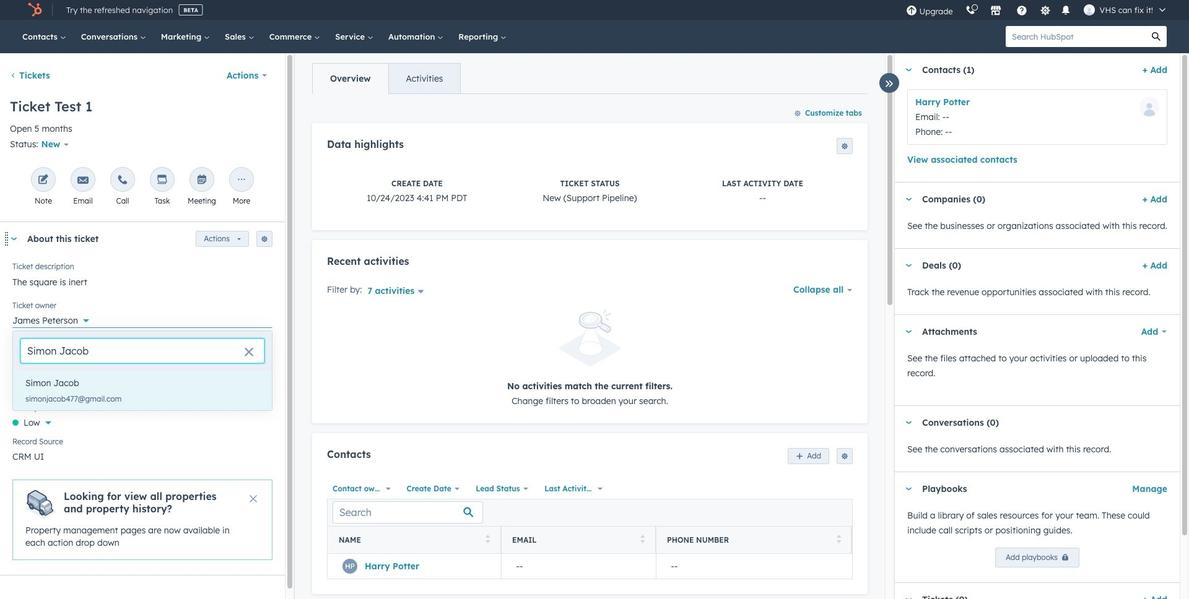 Task type: vqa. For each thing, say whether or not it's contained in the screenshot.
Search search field
yes



Task type: locate. For each thing, give the bounding box(es) containing it.
0 horizontal spatial press to sort. element
[[485, 535, 490, 546]]

schedule a meeting image
[[196, 175, 208, 187]]

caret image
[[10, 238, 17, 241], [905, 422, 913, 425]]

0 vertical spatial alert
[[327, 310, 853, 409]]

clear input image
[[244, 348, 254, 358]]

1 vertical spatial caret image
[[905, 422, 913, 425]]

caret image
[[905, 68, 913, 72], [905, 198, 913, 201], [905, 264, 913, 267], [905, 330, 913, 334], [905, 488, 913, 491]]

1 horizontal spatial press to sort. image
[[837, 535, 841, 544]]

Search HubSpot search field
[[1006, 26, 1146, 47]]

menu
[[900, 0, 1175, 20]]

0 horizontal spatial caret image
[[10, 238, 17, 241]]

press to sort. element
[[485, 535, 490, 546], [640, 535, 645, 546], [837, 535, 841, 546]]

0 vertical spatial caret image
[[10, 238, 17, 241]]

list box
[[13, 371, 272, 411]]

2 horizontal spatial press to sort. element
[[837, 535, 841, 546]]

more activities, menu pop up image
[[236, 175, 247, 187]]

3 caret image from the top
[[905, 264, 913, 267]]

1 horizontal spatial caret image
[[905, 422, 913, 425]]

2 press to sort. image from the left
[[837, 535, 841, 544]]

create an email image
[[77, 175, 89, 187]]

0 horizontal spatial alert
[[12, 480, 273, 560]]

1 vertical spatial alert
[[12, 480, 273, 560]]

3 press to sort. element from the left
[[837, 535, 841, 546]]

MM/DD/YYYY text field
[[12, 343, 273, 363]]

None text field
[[12, 270, 273, 294]]

1 horizontal spatial press to sort. element
[[640, 535, 645, 546]]

press to sort. image
[[640, 535, 645, 544], [837, 535, 841, 544]]

0 horizontal spatial press to sort. image
[[640, 535, 645, 544]]

1 horizontal spatial alert
[[327, 310, 853, 409]]

2 caret image from the top
[[905, 198, 913, 201]]

make a phone call image
[[117, 175, 128, 187]]

navigation
[[312, 63, 461, 94]]

-- text field
[[12, 377, 273, 397]]

alert
[[327, 310, 853, 409], [12, 480, 273, 560]]



Task type: describe. For each thing, give the bounding box(es) containing it.
jer mill image
[[1084, 4, 1095, 15]]

create a note image
[[38, 175, 49, 187]]

create a task image
[[157, 175, 168, 187]]

Search search field
[[20, 339, 265, 364]]

2 press to sort. element from the left
[[640, 535, 645, 546]]

1 press to sort. element from the left
[[485, 535, 490, 546]]

5 caret image from the top
[[905, 488, 913, 491]]

manage card settings image
[[261, 236, 268, 244]]

close image
[[250, 496, 257, 503]]

1 caret image from the top
[[905, 68, 913, 72]]

1 press to sort. image from the left
[[640, 535, 645, 544]]

marketplaces image
[[990, 6, 1001, 17]]

4 caret image from the top
[[905, 330, 913, 334]]

Search search field
[[333, 502, 483, 524]]

press to sort. image
[[485, 535, 490, 544]]



